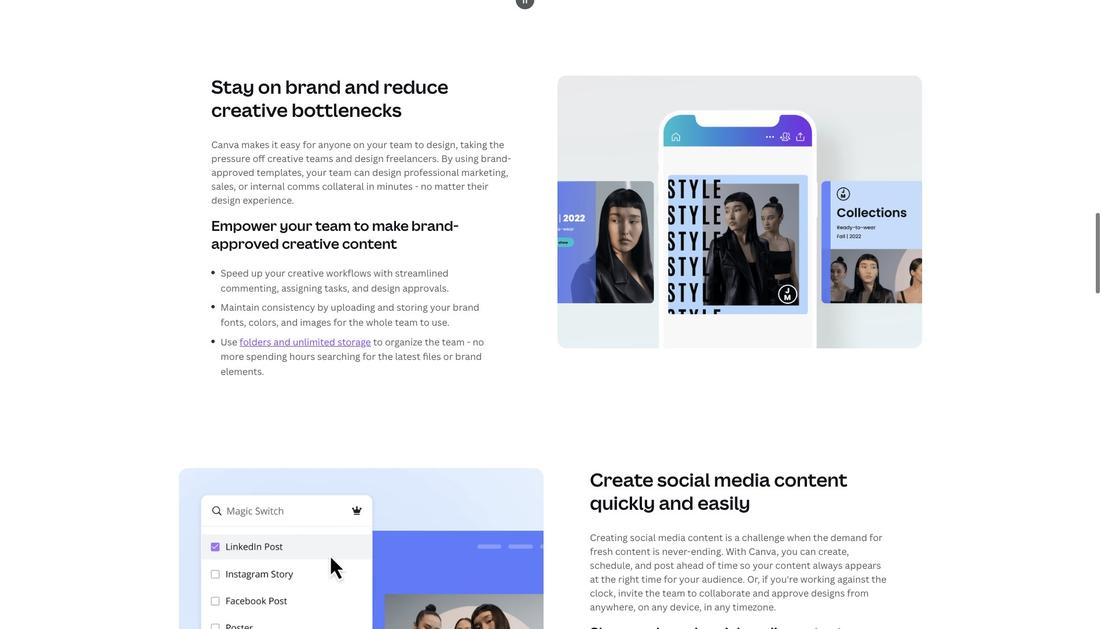 Task type: locate. For each thing, give the bounding box(es) containing it.
media inside create social media content quickly and easily
[[715, 468, 771, 493]]

for down storage
[[363, 351, 376, 363]]

1 vertical spatial is
[[653, 546, 660, 559]]

creating social media content is a challenge when the demand for fresh content is never-ending. with canva, you can create, schedule, and post ahead of time so your content always appears at the right time for your audience. or, if you're working against the clock, invite the team to collaborate and approve designs from anywhere, on any device, in any timezone.
[[590, 532, 887, 614]]

at
[[590, 574, 599, 587]]

your up use.
[[430, 302, 451, 314]]

ahead
[[677, 560, 704, 573]]

your inside the maintain consistency by uploading and storing your brand fonts, colors, and images for the whole team to use.
[[430, 302, 451, 314]]

fresh
[[590, 546, 613, 559]]

or
[[238, 180, 248, 193], [444, 351, 453, 363]]

brand- up marketing,
[[481, 152, 511, 165]]

1 horizontal spatial -
[[467, 336, 471, 349]]

brand inside the maintain consistency by uploading and storing your brand fonts, colors, and images for the whole team to use.
[[453, 302, 480, 314]]

approvals.
[[403, 282, 449, 295]]

off
[[253, 152, 265, 165]]

colors,
[[249, 316, 279, 329]]

0 vertical spatial social
[[658, 468, 711, 493]]

tasks,
[[325, 282, 350, 295]]

0 horizontal spatial is
[[653, 546, 660, 559]]

in
[[367, 180, 375, 193], [704, 602, 713, 614]]

0 vertical spatial can
[[354, 166, 370, 179]]

team down storing
[[395, 316, 418, 329]]

0 vertical spatial brand-
[[481, 152, 511, 165]]

your right 'up'
[[265, 267, 286, 280]]

0 vertical spatial approved
[[211, 166, 255, 179]]

always
[[813, 560, 843, 573]]

1 horizontal spatial brand-
[[481, 152, 511, 165]]

to organize the team - no more spending hours searching for the latest files or brand elements.
[[221, 336, 484, 378]]

to down whole
[[373, 336, 383, 349]]

for inside the maintain consistency by uploading and storing your brand fonts, colors, and images for the whole team to use.
[[334, 316, 347, 329]]

for
[[303, 138, 316, 151], [334, 316, 347, 329], [363, 351, 376, 363], [870, 532, 883, 545], [664, 574, 677, 587]]

right
[[619, 574, 640, 587]]

on right stay
[[258, 74, 282, 99]]

commenting,
[[221, 282, 279, 295]]

time
[[718, 560, 738, 573], [642, 574, 662, 587]]

- inside canva makes it easy for anyone on your team to design, taking the pressure off creative teams and design freelancers. by using brand- approved templates, your team can design professional marketing, sales, or internal comms collateral in minutes - no matter their design experience.
[[415, 180, 419, 193]]

0 horizontal spatial no
[[421, 180, 433, 193]]

and
[[345, 74, 380, 99], [336, 152, 353, 165], [352, 282, 369, 295], [378, 302, 395, 314], [281, 316, 298, 329], [274, 336, 291, 349], [659, 491, 694, 516], [635, 560, 652, 573], [753, 588, 770, 600]]

when
[[788, 532, 812, 545]]

and up spending
[[274, 336, 291, 349]]

1 horizontal spatial social
[[658, 468, 711, 493]]

in down collaborate
[[704, 602, 713, 614]]

team inside "creating social media content is a challenge when the demand for fresh content is never-ending. with canva, you can create, schedule, and post ahead of time so your content always appears at the right time for your audience. or, if you're working against the clock, invite the team to collaborate and approve designs from anywhere, on any device, in any timezone."
[[663, 588, 686, 600]]

and left easily
[[659, 491, 694, 516]]

can up collateral
[[354, 166, 370, 179]]

to
[[415, 138, 424, 151], [354, 216, 369, 235], [420, 316, 430, 329], [373, 336, 383, 349], [688, 588, 697, 600]]

sales,
[[211, 180, 236, 193]]

media for challenge
[[659, 532, 686, 545]]

ui - templates image
[[558, 75, 923, 349]]

your down ahead on the bottom right
[[680, 574, 700, 587]]

0 vertical spatial media
[[715, 468, 771, 493]]

creative down the easy
[[268, 152, 304, 165]]

1 horizontal spatial or
[[444, 351, 453, 363]]

collateral
[[322, 180, 364, 193]]

1 vertical spatial or
[[444, 351, 453, 363]]

1 vertical spatial brand
[[453, 302, 480, 314]]

brand- down matter
[[412, 216, 459, 235]]

1 vertical spatial social
[[630, 532, 656, 545]]

speed up your creative workflows with streamlined commenting, assigning tasks, and design approvals.
[[221, 267, 449, 295]]

creative
[[211, 97, 288, 122], [268, 152, 304, 165], [282, 234, 340, 253], [288, 267, 324, 280]]

0 horizontal spatial can
[[354, 166, 370, 179]]

0 vertical spatial brand
[[285, 74, 341, 99]]

clock,
[[590, 588, 616, 600]]

no inside to organize the team - no more spending hours searching for the latest files or brand elements.
[[473, 336, 484, 349]]

appears
[[846, 560, 882, 573]]

brand inside to organize the team - no more spending hours searching for the latest files or brand elements.
[[456, 351, 482, 363]]

the right taking on the top of page
[[490, 138, 505, 151]]

social inside "creating social media content is a challenge when the demand for fresh content is never-ending. with canva, you can create, schedule, and post ahead of time so your content always appears at the right time for your audience. or, if you're working against the clock, invite the team to collaborate and approve designs from anywhere, on any device, in any timezone."
[[630, 532, 656, 545]]

to inside canva makes it easy for anyone on your team to design, taking the pressure off creative teams and design freelancers. by using brand- approved templates, your team can design professional marketing, sales, or internal comms collateral in minutes - no matter their design experience.
[[415, 138, 424, 151]]

media
[[715, 468, 771, 493], [659, 532, 686, 545]]

1 vertical spatial -
[[467, 336, 471, 349]]

1 horizontal spatial no
[[473, 336, 484, 349]]

brand- inside empower your team to make brand- approved creative content
[[412, 216, 459, 235]]

the left latest
[[378, 351, 393, 363]]

taking
[[461, 138, 487, 151]]

media inside "creating social media content is a challenge when the demand for fresh content is never-ending. with canva, you can create, schedule, and post ahead of time so your content always appears at the right time for your audience. or, if you're working against the clock, invite the team to collaborate and approve designs from anywhere, on any device, in any timezone."
[[659, 532, 686, 545]]

0 vertical spatial on
[[258, 74, 282, 99]]

on down invite
[[638, 602, 650, 614]]

to inside empower your team to make brand- approved creative content
[[354, 216, 369, 235]]

1 vertical spatial on
[[353, 138, 365, 151]]

social inside create social media content quickly and easily
[[658, 468, 711, 493]]

team down collateral
[[315, 216, 351, 235]]

challenge
[[742, 532, 785, 545]]

2 vertical spatial on
[[638, 602, 650, 614]]

for inside to organize the team - no more spending hours searching for the latest files or brand elements.
[[363, 351, 376, 363]]

1 vertical spatial approved
[[211, 234, 279, 253]]

1 horizontal spatial on
[[353, 138, 365, 151]]

device,
[[670, 602, 702, 614]]

0 vertical spatial in
[[367, 180, 375, 193]]

or inside canva makes it easy for anyone on your team to design, taking the pressure off creative teams and design freelancers. by using brand- approved templates, your team can design professional marketing, sales, or internal comms collateral in minutes - no matter their design experience.
[[238, 180, 248, 193]]

and down workflows
[[352, 282, 369, 295]]

your up freelancers.
[[367, 138, 388, 151]]

with
[[726, 546, 747, 559]]

team down use.
[[442, 336, 465, 349]]

1 approved from the top
[[211, 166, 255, 179]]

can down when
[[801, 546, 817, 559]]

your down 'teams'
[[306, 166, 327, 179]]

2 vertical spatial brand
[[456, 351, 482, 363]]

-
[[415, 180, 419, 193], [467, 336, 471, 349]]

and up right
[[635, 560, 652, 573]]

or right sales,
[[238, 180, 248, 193]]

storing
[[397, 302, 428, 314]]

assigning
[[282, 282, 322, 295]]

can inside canva makes it easy for anyone on your team to design, taking the pressure off creative teams and design freelancers. by using brand- approved templates, your team can design professional marketing, sales, or internal comms collateral in minutes - no matter their design experience.
[[354, 166, 370, 179]]

the up create,
[[814, 532, 829, 545]]

media for easily
[[715, 468, 771, 493]]

brand
[[285, 74, 341, 99], [453, 302, 480, 314], [456, 351, 482, 363]]

the inside canva makes it easy for anyone on your team to design, taking the pressure off creative teams and design freelancers. by using brand- approved templates, your team can design professional marketing, sales, or internal comms collateral in minutes - no matter their design experience.
[[490, 138, 505, 151]]

their
[[468, 180, 489, 193]]

any down collaborate
[[715, 602, 731, 614]]

0 horizontal spatial -
[[415, 180, 419, 193]]

teams
[[306, 152, 333, 165]]

or right files on the left bottom of page
[[444, 351, 453, 363]]

approved up speed
[[211, 234, 279, 253]]

0 horizontal spatial or
[[238, 180, 248, 193]]

and inside speed up your creative workflows with streamlined commenting, assigning tasks, and design approvals.
[[352, 282, 369, 295]]

1 vertical spatial can
[[801, 546, 817, 559]]

team up the device,
[[663, 588, 686, 600]]

1 horizontal spatial media
[[715, 468, 771, 493]]

0 vertical spatial or
[[238, 180, 248, 193]]

to up the device,
[[688, 588, 697, 600]]

in left the minutes
[[367, 180, 375, 193]]

1 horizontal spatial can
[[801, 546, 817, 559]]

the down 'schedule,'
[[602, 574, 616, 587]]

1 vertical spatial brand-
[[412, 216, 459, 235]]

you
[[782, 546, 798, 559]]

1 horizontal spatial in
[[704, 602, 713, 614]]

is up post
[[653, 546, 660, 559]]

and inside canva makes it easy for anyone on your team to design, taking the pressure off creative teams and design freelancers. by using brand- approved templates, your team can design professional marketing, sales, or internal comms collateral in minutes - no matter their design experience.
[[336, 152, 353, 165]]

timezone.
[[733, 602, 777, 614]]

canva makes it easy for anyone on your team to design, taking the pressure off creative teams and design freelancers. by using brand- approved templates, your team can design professional marketing, sales, or internal comms collateral in minutes - no matter their design experience.
[[211, 138, 511, 207]]

0 horizontal spatial social
[[630, 532, 656, 545]]

on right 'anyone'
[[353, 138, 365, 151]]

0 horizontal spatial on
[[258, 74, 282, 99]]

2 any from the left
[[715, 602, 731, 614]]

0 vertical spatial -
[[415, 180, 419, 193]]

and down consistency
[[281, 316, 298, 329]]

your down experience.
[[280, 216, 313, 235]]

1 vertical spatial no
[[473, 336, 484, 349]]

approved down pressure
[[211, 166, 255, 179]]

creative up assigning
[[288, 267, 324, 280]]

creative up makes
[[211, 97, 288, 122]]

to inside to organize the team - no more spending hours searching for the latest files or brand elements.
[[373, 336, 383, 349]]

creative inside empower your team to make brand- approved creative content
[[282, 234, 340, 253]]

use.
[[432, 316, 450, 329]]

create social media content quickly and easily
[[590, 468, 848, 516]]

freelancers.
[[386, 152, 439, 165]]

brand- inside canva makes it easy for anyone on your team to design, taking the pressure off creative teams and design freelancers. by using brand- approved templates, your team can design professional marketing, sales, or internal comms collateral in minutes - no matter their design experience.
[[481, 152, 511, 165]]

and down if
[[753, 588, 770, 600]]

ending.
[[691, 546, 724, 559]]

to left use.
[[420, 316, 430, 329]]

0 horizontal spatial brand-
[[412, 216, 459, 235]]

to left "make"
[[354, 216, 369, 235]]

and inside create social media content quickly and easily
[[659, 491, 694, 516]]

0 vertical spatial time
[[718, 560, 738, 573]]

0 vertical spatial no
[[421, 180, 433, 193]]

2 horizontal spatial on
[[638, 602, 650, 614]]

and down 'anyone'
[[336, 152, 353, 165]]

collaborate
[[700, 588, 751, 600]]

on inside stay on brand and reduce creative bottlenecks
[[258, 74, 282, 99]]

the inside the maintain consistency by uploading and storing your brand fonts, colors, and images for the whole team to use.
[[349, 316, 364, 329]]

0 horizontal spatial any
[[652, 602, 668, 614]]

approved
[[211, 166, 255, 179], [211, 234, 279, 253]]

team inside the maintain consistency by uploading and storing your brand fonts, colors, and images for the whole team to use.
[[395, 316, 418, 329]]

speed
[[221, 267, 249, 280]]

social for creating
[[630, 532, 656, 545]]

1 vertical spatial time
[[642, 574, 662, 587]]

1 vertical spatial media
[[659, 532, 686, 545]]

elements.
[[221, 365, 264, 378]]

2 approved from the top
[[211, 234, 279, 253]]

time down post
[[642, 574, 662, 587]]

for inside canva makes it easy for anyone on your team to design, taking the pressure off creative teams and design freelancers. by using brand- approved templates, your team can design professional marketing, sales, or internal comms collateral in minutes - no matter their design experience.
[[303, 138, 316, 151]]

brand-
[[481, 152, 511, 165], [412, 216, 459, 235]]

is
[[726, 532, 733, 545], [653, 546, 660, 559]]

creative up speed up your creative workflows with streamlined commenting, assigning tasks, and design approvals.
[[282, 234, 340, 253]]

1 horizontal spatial any
[[715, 602, 731, 614]]

0 vertical spatial is
[[726, 532, 733, 545]]

schedule,
[[590, 560, 633, 573]]

and left reduce
[[345, 74, 380, 99]]

0 horizontal spatial time
[[642, 574, 662, 587]]

internal
[[250, 180, 285, 193]]

use
[[221, 336, 238, 349]]

any left the device,
[[652, 602, 668, 614]]

for down uploading
[[334, 316, 347, 329]]

can
[[354, 166, 370, 179], [801, 546, 817, 559]]

0 horizontal spatial media
[[659, 532, 686, 545]]

team up collateral
[[329, 166, 352, 179]]

content
[[342, 234, 397, 253], [775, 468, 848, 493], [688, 532, 724, 545], [616, 546, 651, 559], [776, 560, 811, 573]]

minutes
[[377, 180, 413, 193]]

from
[[848, 588, 869, 600]]

the down uploading
[[349, 316, 364, 329]]

for up 'teams'
[[303, 138, 316, 151]]

to up freelancers.
[[415, 138, 424, 151]]

the right invite
[[646, 588, 661, 600]]

create
[[590, 468, 654, 493]]

1 horizontal spatial time
[[718, 560, 738, 573]]

brand inside stay on brand and reduce creative bottlenecks
[[285, 74, 341, 99]]

0 horizontal spatial in
[[367, 180, 375, 193]]

marketing,
[[462, 166, 509, 179]]

templates,
[[257, 166, 304, 179]]

1 horizontal spatial is
[[726, 532, 733, 545]]

is left a
[[726, 532, 733, 545]]

time up audience.
[[718, 560, 738, 573]]

1 vertical spatial in
[[704, 602, 713, 614]]



Task type: vqa. For each thing, say whether or not it's contained in the screenshot.
design
yes



Task type: describe. For each thing, give the bounding box(es) containing it.
approve
[[772, 588, 809, 600]]

canva
[[211, 138, 239, 151]]

your down canva,
[[753, 560, 774, 573]]

up
[[251, 267, 263, 280]]

your inside speed up your creative workflows with streamlined commenting, assigning tasks, and design approvals.
[[265, 267, 286, 280]]

to inside the maintain consistency by uploading and storing your brand fonts, colors, and images for the whole team to use.
[[420, 316, 430, 329]]

it
[[272, 138, 278, 151]]

social for create
[[658, 468, 711, 493]]

professional
[[404, 166, 459, 179]]

can inside "creating social media content is a challenge when the demand for fresh content is never-ending. with canva, you can create, schedule, and post ahead of time so your content always appears at the right time for your audience. or, if you're working against the clock, invite the team to collaborate and approve designs from anywhere, on any device, in any timezone."
[[801, 546, 817, 559]]

your inside empower your team to make brand- approved creative content
[[280, 216, 313, 235]]

by
[[318, 302, 329, 314]]

stay
[[211, 74, 255, 99]]

quickly
[[590, 491, 656, 516]]

the down appears
[[872, 574, 887, 587]]

team inside to organize the team - no more spending hours searching for the latest files or brand elements.
[[442, 336, 465, 349]]

the up files on the left bottom of page
[[425, 336, 440, 349]]

- inside to organize the team - no more spending hours searching for the latest files or brand elements.
[[467, 336, 471, 349]]

on inside "creating social media content is a challenge when the demand for fresh content is never-ending. with canva, you can create, schedule, and post ahead of time so your content always appears at the right time for your audience. or, if you're working against the clock, invite the team to collaborate and approve designs from anywhere, on any device, in any timezone."
[[638, 602, 650, 614]]

of
[[707, 560, 716, 573]]

unlimited
[[293, 336, 336, 349]]

whole
[[366, 316, 393, 329]]

reduce
[[384, 74, 449, 99]]

anywhere,
[[590, 602, 636, 614]]

demand
[[831, 532, 868, 545]]

searching
[[317, 351, 361, 363]]

team up freelancers.
[[390, 138, 413, 151]]

working
[[801, 574, 836, 587]]

workflows
[[326, 267, 372, 280]]

for right demand
[[870, 532, 883, 545]]

on inside canva makes it easy for anyone on your team to design, taking the pressure off creative teams and design freelancers. by using brand- approved templates, your team can design professional marketing, sales, or internal comms collateral in minutes - no matter their design experience.
[[353, 138, 365, 151]]

fonts,
[[221, 316, 246, 329]]

maintain
[[221, 302, 260, 314]]

create,
[[819, 546, 850, 559]]

using
[[455, 152, 479, 165]]

designs
[[812, 588, 845, 600]]

content inside create social media content quickly and easily
[[775, 468, 848, 493]]

easy
[[280, 138, 301, 151]]

creative inside stay on brand and reduce creative bottlenecks
[[211, 97, 288, 122]]

experience.
[[243, 194, 294, 207]]

uploading
[[331, 302, 375, 314]]

files
[[423, 351, 441, 363]]

latest
[[395, 351, 421, 363]]

1 any from the left
[[652, 602, 668, 614]]

empower
[[211, 216, 277, 235]]

or,
[[748, 574, 760, 587]]

you're
[[771, 574, 799, 587]]

empower your team to make brand- approved creative content
[[211, 216, 459, 253]]

with
[[374, 267, 393, 280]]

stay on brand and reduce creative bottlenecks
[[211, 74, 449, 122]]

more
[[221, 351, 244, 363]]

pressure
[[211, 152, 251, 165]]

post
[[655, 560, 675, 573]]

design,
[[427, 138, 458, 151]]

anyone
[[318, 138, 351, 151]]

images
[[300, 316, 331, 329]]

approved inside canva makes it easy for anyone on your team to design, taking the pressure off creative teams and design freelancers. by using brand- approved templates, your team can design professional marketing, sales, or internal comms collateral in minutes - no matter their design experience.
[[211, 166, 255, 179]]

storage
[[338, 336, 371, 349]]

audience.
[[702, 574, 746, 587]]

bottlenecks
[[292, 97, 402, 122]]

use folders and unlimited storage
[[221, 336, 371, 349]]

creative inside speed up your creative workflows with streamlined commenting, assigning tasks, and design approvals.
[[288, 267, 324, 280]]

no inside canva makes it easy for anyone on your team to design, taking the pressure off creative teams and design freelancers. by using brand- approved templates, your team can design professional marketing, sales, or internal comms collateral in minutes - no matter their design experience.
[[421, 180, 433, 193]]

never-
[[662, 546, 691, 559]]

against
[[838, 574, 870, 587]]

matter
[[435, 180, 465, 193]]

easily
[[698, 491, 751, 516]]

for down post
[[664, 574, 677, 587]]

so
[[741, 560, 751, 573]]

or inside to organize the team - no more spending hours searching for the latest files or brand elements.
[[444, 351, 453, 363]]

in inside canva makes it easy for anyone on your team to design, taking the pressure off creative teams and design freelancers. by using brand- approved templates, your team can design professional marketing, sales, or internal comms collateral in minutes - no matter their design experience.
[[367, 180, 375, 193]]

organize
[[385, 336, 423, 349]]

by
[[442, 152, 453, 165]]

makes
[[241, 138, 270, 151]]

creative inside canva makes it easy for anyone on your team to design, taking the pressure off creative teams and design freelancers. by using brand- approved templates, your team can design professional marketing, sales, or internal comms collateral in minutes - no matter their design experience.
[[268, 152, 304, 165]]

streamlined
[[395, 267, 449, 280]]

folders and unlimited storage link
[[240, 336, 371, 349]]

spending
[[246, 351, 287, 363]]

a
[[735, 532, 740, 545]]

if
[[763, 574, 769, 587]]

approved inside empower your team to make brand- approved creative content
[[211, 234, 279, 253]]

in inside "creating social media content is a challenge when the demand for fresh content is never-ending. with canva, you can create, schedule, and post ahead of time so your content always appears at the right time for your audience. or, if you're working against the clock, invite the team to collaborate and approve designs from anywhere, on any device, in any timezone."
[[704, 602, 713, 614]]

canva,
[[749, 546, 780, 559]]

and up whole
[[378, 302, 395, 314]]

creating
[[590, 532, 628, 545]]

consistency
[[262, 302, 315, 314]]

to inside "creating social media content is a challenge when the demand for fresh content is never-ending. with canva, you can create, schedule, and post ahead of time so your content always appears at the right time for your audience. or, if you're working against the clock, invite the team to collaborate and approve designs from anywhere, on any device, in any timezone."
[[688, 588, 697, 600]]

team inside empower your team to make brand- approved creative content
[[315, 216, 351, 235]]

hours
[[290, 351, 315, 363]]

maintain consistency by uploading and storing your brand fonts, colors, and images for the whole team to use.
[[221, 302, 480, 329]]

content inside empower your team to make brand- approved creative content
[[342, 234, 397, 253]]

make
[[372, 216, 409, 235]]

and inside stay on brand and reduce creative bottlenecks
[[345, 74, 380, 99]]

design inside speed up your creative workflows with streamlined commenting, assigning tasks, and design approvals.
[[371, 282, 401, 295]]

folders
[[240, 336, 272, 349]]

comms
[[287, 180, 320, 193]]

invite
[[619, 588, 643, 600]]



